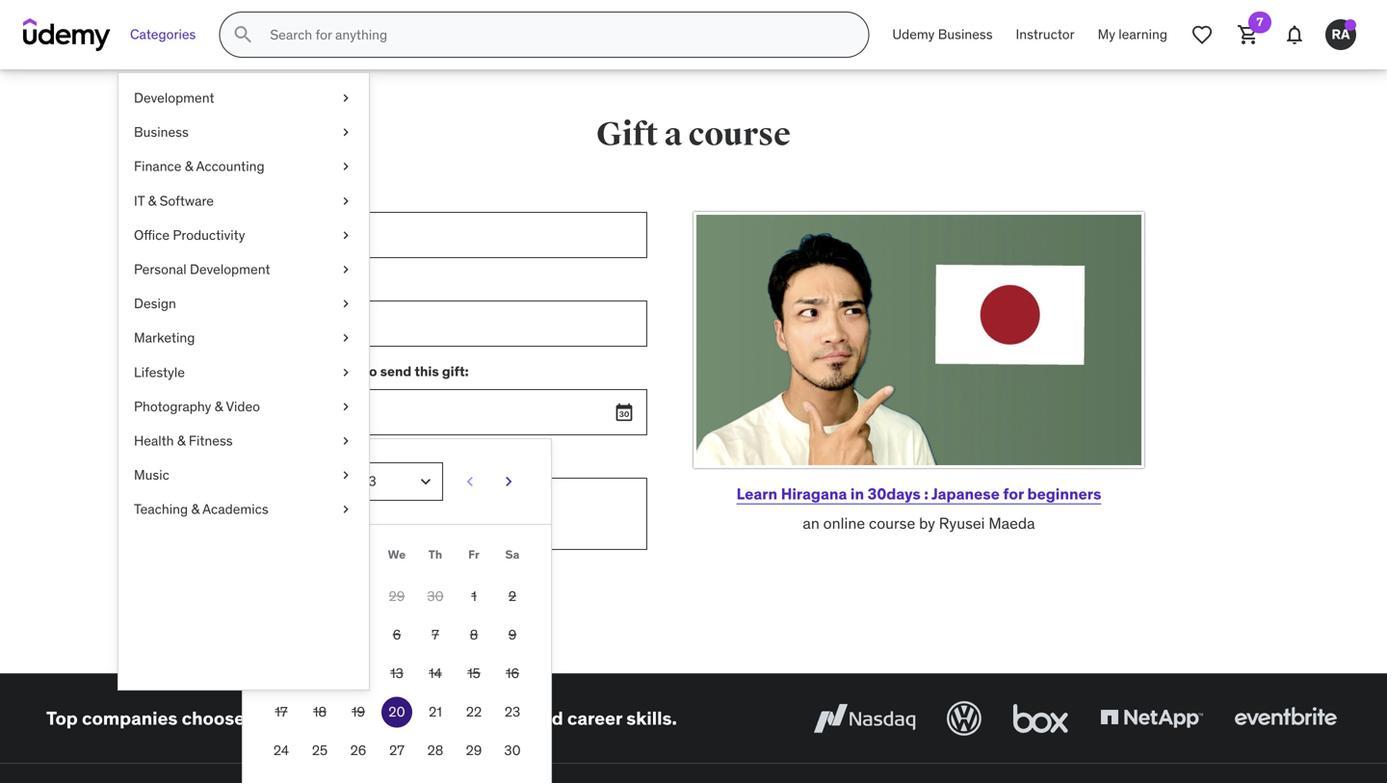 Task type: vqa. For each thing, say whether or not it's contained in the screenshot.
27 button in the left of the page
yes



Task type: locate. For each thing, give the bounding box(es) containing it.
1 vertical spatial 28
[[428, 742, 444, 759]]

2 horizontal spatial business
[[938, 26, 993, 43]]

5 xsmall image from the top
[[338, 260, 354, 279]]

xsmall image for photography & video
[[338, 397, 354, 416]]

0 vertical spatial udemy business link
[[881, 12, 1005, 58]]

& for academics
[[191, 501, 200, 518]]

30 down demand at left
[[504, 742, 521, 759]]

this
[[415, 363, 439, 380]]

udemy business
[[893, 26, 993, 43]]

1 horizontal spatial 7
[[1257, 14, 1264, 29]]

development down the categories dropdown button
[[134, 89, 214, 106]]

online
[[824, 513, 865, 533]]

26 button
[[339, 732, 378, 770]]

0 vertical spatial 7
[[1257, 14, 1264, 29]]

0 horizontal spatial course
[[689, 115, 791, 155]]

xsmall image inside design link
[[338, 294, 354, 313]]

6 xsmall image from the top
[[338, 329, 354, 348]]

0 vertical spatial udemy
[[893, 26, 935, 43]]

7 left notifications icon
[[1257, 14, 1264, 29]]

accounting
[[196, 158, 265, 175]]

29 button up "6"
[[378, 578, 416, 616]]

course inside learn hiragana in 30days : japanese for beginners an online course by ryusei maeda
[[869, 513, 916, 533]]

xsmall image up email:
[[338, 192, 354, 210]]

next month image
[[499, 472, 518, 491]]

xsmall image
[[338, 192, 354, 210], [338, 294, 354, 313], [338, 397, 354, 416], [338, 466, 354, 485]]

it & software
[[134, 192, 214, 209]]

1 horizontal spatial 29 button
[[455, 732, 493, 770]]

1 vertical spatial 30 button
[[493, 732, 532, 770]]

7 right "6"
[[432, 626, 439, 644]]

xsmall image inside 'music' link
[[338, 466, 354, 485]]

0 vertical spatial 28
[[350, 588, 367, 605]]

27
[[389, 742, 405, 759]]

finance
[[134, 158, 182, 175]]

1 horizontal spatial 30 button
[[493, 732, 532, 770]]

22
[[466, 704, 482, 721]]

3 xsmall image from the top
[[338, 157, 354, 176]]

14
[[429, 665, 442, 682]]

0 horizontal spatial 7
[[432, 626, 439, 644]]

& for accounting
[[185, 158, 193, 175]]

in-
[[468, 707, 492, 730]]

to down th
[[433, 579, 448, 598]]

development
[[134, 89, 214, 106], [190, 261, 270, 278]]

1 horizontal spatial udemy
[[893, 26, 935, 43]]

development down the 'office productivity' link
[[190, 261, 270, 278]]

0 horizontal spatial 30 button
[[416, 578, 455, 616]]

sa
[[505, 547, 520, 562]]

Recipient's Email: email field
[[243, 301, 648, 347]]

9 xsmall image from the top
[[338, 500, 354, 519]]

name:
[[318, 186, 359, 203]]

& right teaching
[[191, 501, 200, 518]]

volkswagen image
[[943, 698, 986, 740]]

design link
[[119, 287, 369, 321]]

recipient's
[[243, 186, 315, 203], [243, 274, 315, 292]]

& for fitness
[[177, 432, 186, 449]]

2 xsmall image from the top
[[338, 123, 354, 142]]

& right the it
[[148, 192, 156, 209]]

& left video
[[215, 398, 223, 415]]

16 button
[[493, 655, 532, 693]]

it & software link
[[119, 184, 369, 218]]

lifestyle link
[[119, 355, 369, 390]]

1
[[471, 588, 477, 605]]

gift
[[597, 115, 659, 155]]

message
[[275, 452, 332, 469]]

0 horizontal spatial 28
[[350, 588, 367, 605]]

13
[[390, 665, 404, 682]]

office
[[134, 226, 170, 244]]

8 xsmall image from the top
[[338, 432, 354, 451]]

0 horizontal spatial 29
[[389, 588, 405, 605]]

& right health
[[177, 432, 186, 449]]

course right a
[[689, 115, 791, 155]]

1 vertical spatial 28 button
[[416, 732, 455, 770]]

1 horizontal spatial to
[[397, 707, 416, 730]]

health
[[134, 432, 174, 449]]

xsmall image for marketing
[[338, 329, 354, 348]]

xsmall image inside photography & video link
[[338, 397, 354, 416]]

do
[[283, 363, 300, 380]]

xsmall image inside "it & software" link
[[338, 192, 354, 210]]

health & fitness link
[[119, 424, 369, 458]]

1 vertical spatial business
[[134, 123, 189, 141]]

in
[[851, 484, 865, 504]]

th
[[429, 547, 443, 562]]

you have alerts image
[[1345, 19, 1357, 31]]

24
[[274, 742, 289, 759]]

& right "finance"
[[185, 158, 193, 175]]

business left instructor
[[938, 26, 993, 43]]

29 button
[[378, 578, 416, 616], [455, 732, 493, 770]]

28
[[350, 588, 367, 605], [428, 742, 444, 759]]

30 button left 1
[[416, 578, 455, 616]]

xsmall image for office productivity
[[338, 226, 354, 245]]

2 xsmall image from the top
[[338, 294, 354, 313]]

30 button down demand at left
[[493, 732, 532, 770]]

recipient's for recipient's name:
[[243, 186, 315, 203]]

23
[[505, 704, 521, 721]]

28 button
[[339, 578, 378, 616], [416, 732, 455, 770]]

29 down in-
[[466, 742, 482, 759]]

1 vertical spatial 30
[[504, 742, 521, 759]]

0 vertical spatial 30 button
[[416, 578, 455, 616]]

date picker dialog
[[243, 439, 551, 783]]

0 horizontal spatial udemy
[[249, 707, 310, 730]]

18
[[313, 704, 327, 721]]

2 recipient's from the top
[[243, 274, 315, 292]]

health & fitness
[[134, 432, 233, 449]]

1 horizontal spatial 28 button
[[416, 732, 455, 770]]

to left send
[[364, 363, 377, 380]]

proceed to checkout button
[[357, 566, 534, 612]]

xsmall image inside business link
[[338, 123, 354, 142]]

28 left the proceed
[[350, 588, 367, 605]]

recipient's for recipient's email:
[[243, 274, 315, 292]]

0 vertical spatial 30
[[427, 588, 444, 605]]

Search for anything text field
[[266, 18, 845, 51]]

1 vertical spatial recipient's
[[243, 274, 315, 292]]

to left 21 'button'
[[397, 707, 416, 730]]

ra
[[1332, 26, 1351, 43]]

19 button
[[339, 693, 378, 732]]

xsmall image for development
[[338, 89, 354, 108]]

want
[[329, 363, 361, 380]]

recipient's email:
[[243, 274, 358, 292]]

xsmall image inside lifestyle link
[[338, 363, 354, 382]]

business up "finance"
[[134, 123, 189, 141]]

0 vertical spatial to
[[364, 363, 377, 380]]

to
[[364, 363, 377, 380], [433, 579, 448, 598], [397, 707, 416, 730]]

recipient's left email:
[[243, 274, 315, 292]]

0 horizontal spatial udemy business link
[[249, 707, 393, 730]]

15 button
[[455, 655, 493, 693]]

1 vertical spatial 29 button
[[455, 732, 493, 770]]

japanese
[[932, 484, 1000, 504]]

course down 30days
[[869, 513, 916, 533]]

2 horizontal spatial to
[[433, 579, 448, 598]]

1 xsmall image from the top
[[338, 89, 354, 108]]

1 horizontal spatial course
[[869, 513, 916, 533]]

1 button
[[455, 578, 493, 616]]

0 vertical spatial course
[[689, 115, 791, 155]]

xsmall image down the want
[[338, 397, 354, 416]]

:
[[924, 484, 929, 504]]

1 vertical spatial 7
[[432, 626, 439, 644]]

box image
[[1009, 698, 1074, 740]]

choose
[[182, 707, 245, 730]]

xsmall image inside the 'office productivity' link
[[338, 226, 354, 245]]

xsmall image for it & software
[[338, 192, 354, 210]]

2 vertical spatial to
[[397, 707, 416, 730]]

4 xsmall image from the top
[[338, 466, 354, 485]]

marketing link
[[119, 321, 369, 355]]

xsmall image inside teaching & academics link
[[338, 500, 354, 519]]

xsmall image down email:
[[338, 294, 354, 313]]

1 horizontal spatial 28
[[428, 742, 444, 759]]

recipient's down finance & accounting link
[[243, 186, 315, 203]]

30 left 1
[[427, 588, 444, 605]]

8 button
[[455, 616, 493, 655]]

29
[[389, 588, 405, 605], [466, 742, 482, 759]]

20 button
[[378, 693, 416, 732]]

1 horizontal spatial business
[[314, 707, 393, 730]]

24 button
[[262, 732, 301, 770]]

xsmall image inside personal development link
[[338, 260, 354, 279]]

29 up "6"
[[389, 588, 405, 605]]

0 vertical spatial 28 button
[[339, 578, 378, 616]]

notifications image
[[1284, 23, 1307, 46]]

0 vertical spatial recipient's
[[243, 186, 315, 203]]

7 xsmall image from the top
[[338, 363, 354, 382]]

1 vertical spatial to
[[433, 579, 448, 598]]

xsmall image inside finance & accounting link
[[338, 157, 354, 176]]

office productivity
[[134, 226, 245, 244]]

to inside 'button'
[[433, 579, 448, 598]]

business up the 26
[[314, 707, 393, 730]]

xsmall image for finance & accounting
[[338, 157, 354, 176]]

30
[[427, 588, 444, 605], [504, 742, 521, 759]]

1 vertical spatial course
[[869, 513, 916, 533]]

xsmall image inside development link
[[338, 89, 354, 108]]

when do you want to send this gift:
[[243, 363, 469, 380]]

send
[[380, 363, 412, 380]]

xsmall image for design
[[338, 294, 354, 313]]

xsmall image
[[338, 89, 354, 108], [338, 123, 354, 142], [338, 157, 354, 176], [338, 226, 354, 245], [338, 260, 354, 279], [338, 329, 354, 348], [338, 363, 354, 382], [338, 432, 354, 451], [338, 500, 354, 519]]

& for video
[[215, 398, 223, 415]]

my
[[1098, 26, 1116, 43]]

teaching & academics
[[134, 501, 269, 518]]

xsmall image inside health & fitness link
[[338, 432, 354, 451]]

3 xsmall image from the top
[[338, 397, 354, 416]]

4 xsmall image from the top
[[338, 226, 354, 245]]

0 vertical spatial 29
[[389, 588, 405, 605]]

xsmall image for teaching & academics
[[338, 500, 354, 519]]

my learning
[[1098, 26, 1168, 43]]

xsmall image for business
[[338, 123, 354, 142]]

1 vertical spatial 29
[[466, 742, 482, 759]]

xsmall image inside marketing "link"
[[338, 329, 354, 348]]

0 vertical spatial business
[[938, 26, 993, 43]]

learning
[[1119, 26, 1168, 43]]

a
[[665, 115, 683, 155]]

29 button down in-
[[455, 732, 493, 770]]

0 horizontal spatial 29 button
[[378, 578, 416, 616]]

28 down build
[[428, 742, 444, 759]]

skills.
[[627, 707, 677, 730]]

8
[[470, 626, 478, 644]]

1 xsmall image from the top
[[338, 192, 354, 210]]

business
[[938, 26, 993, 43], [134, 123, 189, 141], [314, 707, 393, 730]]

7 button
[[416, 616, 455, 655]]

1 recipient's from the top
[[243, 186, 315, 203]]

career
[[568, 707, 623, 730]]

xsmall image right message
[[338, 466, 354, 485]]

0 vertical spatial 29 button
[[378, 578, 416, 616]]



Task type: describe. For each thing, give the bounding box(es) containing it.
25
[[312, 742, 328, 759]]

Recipient's Name: text field
[[243, 212, 648, 258]]

finance & accounting link
[[119, 150, 369, 184]]

0 horizontal spatial business
[[134, 123, 189, 141]]

business link
[[119, 115, 369, 150]]

photography & video
[[134, 398, 260, 415]]

20
[[389, 704, 405, 721]]

0 vertical spatial development
[[134, 89, 214, 106]]

photography & video link
[[119, 390, 369, 424]]

productivity
[[173, 226, 245, 244]]

gift:
[[442, 363, 469, 380]]

9
[[509, 626, 517, 644]]

personal development
[[134, 261, 270, 278]]

28 for the left "28" button
[[350, 588, 367, 605]]

22 button
[[455, 693, 493, 732]]

1 vertical spatial udemy business link
[[249, 707, 393, 730]]

2 button
[[493, 578, 532, 616]]

0 horizontal spatial 28 button
[[339, 578, 378, 616]]

categories button
[[119, 12, 208, 58]]

14 button
[[416, 655, 455, 693]]

7 link
[[1226, 12, 1272, 58]]

nasdaq image
[[809, 698, 920, 740]]

30days
[[868, 484, 921, 504]]

6
[[393, 626, 401, 644]]

1 horizontal spatial 30
[[504, 742, 521, 759]]

xsmall image for lifestyle
[[338, 363, 354, 382]]

21 button
[[416, 693, 455, 732]]

music link
[[119, 458, 369, 493]]

categories
[[130, 26, 196, 43]]

learn hiragana in 30days : japanese for beginners link
[[737, 484, 1102, 504]]

xsmall image for health & fitness
[[338, 432, 354, 451]]

gift a course
[[597, 115, 791, 155]]

build
[[420, 707, 464, 730]]

0 horizontal spatial 30
[[427, 588, 444, 605]]

fitness
[[189, 432, 233, 449]]

software
[[160, 192, 214, 209]]

6 button
[[378, 616, 416, 655]]

xsmall image for music
[[338, 466, 354, 485]]

xsmall image for personal development
[[338, 260, 354, 279]]

shopping cart with 7 items image
[[1237, 23, 1260, 46]]

28 for bottommost "28" button
[[428, 742, 444, 759]]

my learning link
[[1087, 12, 1180, 58]]

we
[[388, 547, 406, 562]]

Your Message (optional): text field
[[243, 478, 648, 550]]

submit search image
[[232, 23, 255, 46]]

you
[[303, 363, 326, 380]]

2 vertical spatial business
[[314, 707, 393, 730]]

academics
[[203, 501, 269, 518]]

wishlist image
[[1191, 23, 1214, 46]]

photography
[[134, 398, 211, 415]]

checkout
[[452, 579, 522, 598]]

17 button
[[262, 693, 301, 732]]

demand
[[492, 707, 563, 730]]

13 button
[[378, 655, 416, 693]]

udemy image
[[23, 18, 111, 51]]

beginners
[[1028, 484, 1102, 504]]

it
[[134, 192, 145, 209]]

development link
[[119, 81, 369, 115]]

design
[[134, 295, 176, 312]]

When do you want to send this gift: text field
[[243, 389, 648, 436]]

& for software
[[148, 192, 156, 209]]

udemy inside 'link'
[[893, 26, 935, 43]]

teaching & academics link
[[119, 493, 369, 527]]

0 horizontal spatial to
[[364, 363, 377, 380]]

music
[[134, 466, 169, 484]]

learn
[[737, 484, 778, 504]]

9 button
[[493, 616, 532, 655]]

teaching
[[134, 501, 188, 518]]

18 button
[[301, 693, 339, 732]]

7 inside button
[[432, 626, 439, 644]]

netapp image
[[1097, 698, 1207, 740]]

27 button
[[378, 732, 416, 770]]

1 horizontal spatial udemy business link
[[881, 12, 1005, 58]]

2
[[509, 588, 517, 605]]

16
[[506, 665, 519, 682]]

your
[[243, 452, 272, 469]]

instructor
[[1016, 26, 1075, 43]]

proceed
[[368, 579, 429, 598]]

26
[[350, 742, 367, 759]]

top
[[46, 707, 78, 730]]

personal
[[134, 261, 187, 278]]

(optional):
[[335, 452, 400, 469]]

1 vertical spatial development
[[190, 261, 270, 278]]

1 vertical spatial udemy
[[249, 707, 310, 730]]

an
[[803, 513, 820, 533]]

lifestyle
[[134, 364, 185, 381]]

office productivity link
[[119, 218, 369, 252]]

1 horizontal spatial 29
[[466, 742, 482, 759]]

top companies choose udemy business to build in-demand career skills.
[[46, 707, 677, 730]]

ra link
[[1318, 12, 1365, 58]]

business inside 'link'
[[938, 26, 993, 43]]

hiragana
[[781, 484, 847, 504]]

21
[[429, 704, 442, 721]]

previous month image
[[461, 472, 480, 491]]

maeda
[[989, 513, 1036, 533]]

recipient's name:
[[243, 186, 359, 203]]

proceed to checkout
[[368, 579, 522, 598]]

marketing
[[134, 329, 195, 347]]

19
[[352, 704, 365, 721]]

video
[[226, 398, 260, 415]]

eventbrite image
[[1231, 698, 1341, 740]]

companies
[[82, 707, 178, 730]]



